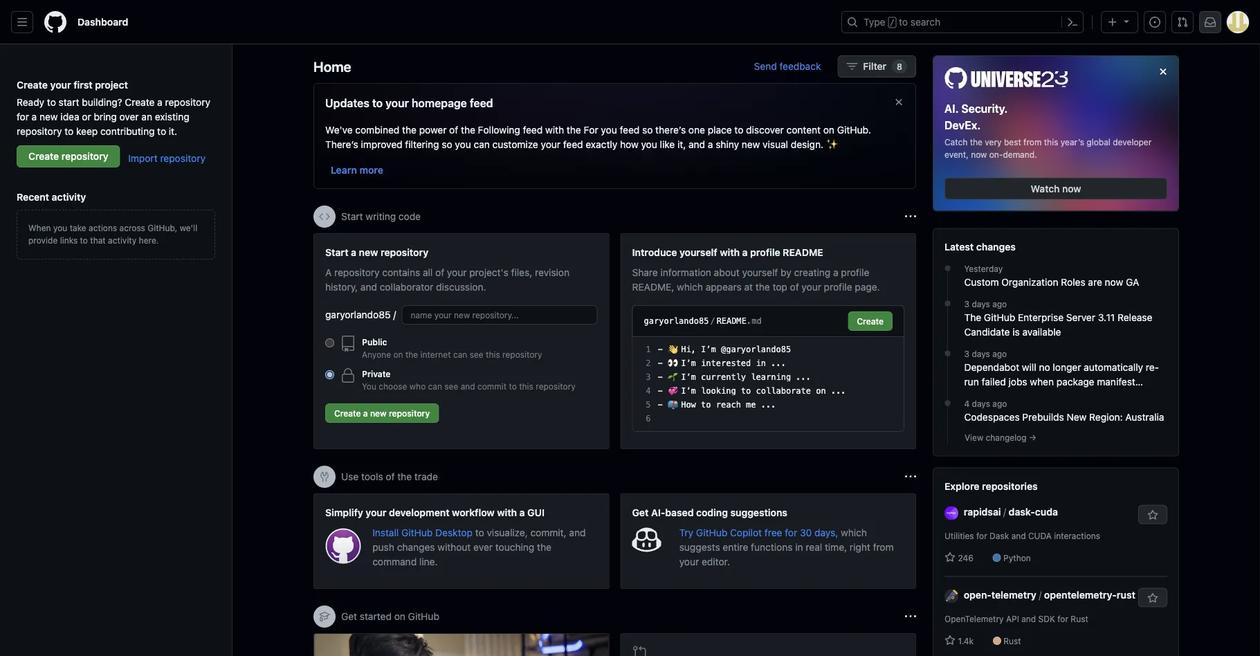 Task type: describe. For each thing, give the bounding box(es) containing it.
feed up the how
[[620, 124, 640, 135]]

discover
[[746, 124, 784, 135]]

notifications image
[[1205, 17, 1216, 28]]

watch now link
[[945, 178, 1168, 200]]

this inside ai. security. devex. catch the very best from this year's global developer event, now on-demand.
[[1044, 137, 1058, 147]]

2
[[646, 358, 651, 368]]

real
[[806, 541, 822, 553]]

feed up customize
[[523, 124, 543, 135]]

you up exactly
[[601, 124, 617, 135]]

create a new repository button
[[325, 403, 439, 423]]

of inside a repository contains all of your project's files, revision history, and collaborator discussion.
[[435, 266, 444, 278]]

create a new repository
[[334, 408, 430, 418]]

ago inside 4 days ago codespaces prebuilds new region: australia
[[993, 399, 1007, 409]]

code
[[399, 211, 421, 222]]

explore element
[[933, 55, 1179, 656]]

i'm down hi, in the right bottom of the page
[[681, 358, 696, 368]]

issue opened image
[[1150, 17, 1161, 28]]

why am i seeing this? image
[[905, 471, 916, 482]]

repository inside create a new repository button
[[389, 408, 430, 418]]

trade
[[414, 471, 438, 482]]

no
[[1039, 362, 1050, 373]]

which inside share information about yourself by creating a profile readme, which appears at the top of your profile page.
[[677, 281, 703, 292]]

import
[[128, 152, 158, 164]]

you inside when you take actions across github, we'll provide links to that activity here.
[[53, 223, 67, 233]]

why am i seeing this? image for get started on github
[[905, 611, 916, 622]]

repository up contains
[[381, 246, 429, 258]]

github.
[[837, 124, 871, 135]]

repository inside a repository contains all of your project's files, revision history, and collaborator discussion.
[[334, 266, 380, 278]]

get ai-based coding suggestions
[[632, 507, 788, 518]]

for right the sdk
[[1058, 614, 1069, 624]]

cuda
[[1035, 506, 1058, 518]]

create for create your first project ready to start building? create a repository for a new idea or bring over an existing repository to keep contributing to it.
[[17, 79, 48, 90]]

you left the 'like'
[[641, 138, 657, 150]]

the github enterprise server 3.11 release candidate is available link
[[964, 310, 1168, 340]]

0 horizontal spatial so
[[442, 138, 452, 150]]

i'm up how
[[681, 386, 696, 396]]

3 days ago the github enterprise server 3.11 release candidate is available
[[964, 299, 1153, 338]]

your inside share information about yourself by creating a profile readme, which appears at the top of your profile page.
[[802, 281, 821, 292]]

on inside we've combined the power of the following feed with the for you feed so there's one place to discover content on github. there's improved filtering so you can customize your feed exactly how you like it, and a shiny new visual design. ✨
[[823, 124, 835, 135]]

install
[[373, 527, 399, 538]]

following
[[478, 124, 520, 135]]

repository down ready
[[17, 125, 62, 137]]

line.
[[419, 556, 438, 567]]

to up me
[[741, 386, 751, 396]]

which inside which suggests entire functions in real time, right from your editor.
[[841, 527, 867, 538]]

new inside create your first project ready to start building? create a repository for a new idea or bring over an existing repository to keep contributing to it.
[[39, 111, 58, 122]]

days,
[[815, 527, 838, 538]]

3 inside 1 - 👋 hi, i'm @garyorlando85 2 - 👀 i'm interested in ... 3 - 🌱 i'm currently learning ... 4 - 💞️ i'm looking to collaborate on ... 5 - 📫 how to reach me ... 6
[[646, 372, 651, 382]]

event,
[[945, 150, 969, 160]]

release
[[1118, 312, 1153, 323]]

... right collaborate at the right bottom
[[831, 386, 846, 396]]

the inside public anyone on the internet can see this repository
[[406, 349, 418, 359]]

demand.
[[1003, 150, 1037, 160]]

you
[[362, 381, 376, 391]]

repository up existing
[[165, 96, 210, 108]]

and inside the private you choose who can see and commit to this repository
[[461, 381, 475, 391]]

interactions
[[1054, 531, 1100, 541]]

30
[[800, 527, 812, 538]]

without
[[438, 541, 471, 553]]

to up combined
[[372, 97, 383, 110]]

1 vertical spatial now
[[1062, 183, 1081, 194]]

feed left exactly
[[563, 138, 583, 150]]

open-
[[964, 589, 992, 601]]

view changelog →
[[965, 433, 1037, 443]]

1 vertical spatial readme
[[717, 316, 747, 326]]

send
[[754, 61, 777, 72]]

utilities
[[945, 531, 974, 541]]

utilities for dask and cuda interactions
[[945, 531, 1100, 541]]

this inside public anyone on the internet can see this repository
[[486, 349, 500, 359]]

creating
[[794, 266, 831, 278]]

.md
[[747, 316, 762, 326]]

a left gui
[[520, 507, 525, 518]]

close image
[[1158, 66, 1169, 77]]

create repository link
[[17, 145, 120, 167]]

there's
[[325, 138, 358, 150]]

to left the 'search' at the top of page
[[899, 16, 908, 28]]

private you choose who can see and commit to this repository
[[362, 369, 576, 391]]

lock image
[[340, 367, 356, 384]]

push
[[373, 541, 394, 553]]

now inside ai. security. devex. catch the very best from this year's global developer event, now on-demand.
[[971, 150, 987, 160]]

of inside share information about yourself by creating a profile readme, which appears at the top of your profile page.
[[790, 281, 799, 292]]

for left dask
[[977, 531, 987, 541]]

exactly
[[586, 138, 618, 150]]

cuda
[[1028, 531, 1052, 541]]

get ai-based coding suggestions element
[[620, 493, 916, 589]]

dot fill image for codespaces prebuilds new region: australia
[[942, 398, 953, 409]]

why am i seeing this? image for start writing code
[[905, 211, 916, 222]]

triangle down image
[[1121, 16, 1132, 27]]

top
[[773, 281, 787, 292]]

3 for dependabot will no longer automatically re- run failed jobs when package manifest changes
[[964, 349, 970, 359]]

introduce yourself with a profile readme element
[[620, 233, 916, 449]]

tools image
[[319, 471, 330, 482]]

who
[[410, 381, 426, 391]]

github up what is github? element
[[408, 611, 439, 622]]

here.
[[139, 235, 159, 245]]

github inside simplify your development workflow with a gui element
[[401, 527, 433, 538]]

garyorlando85 for garyorlando85 /
[[325, 309, 391, 320]]

send feedback
[[754, 61, 821, 72]]

1
[[646, 345, 651, 354]]

ago for is
[[993, 299, 1007, 309]]

share
[[632, 266, 658, 278]]

hi,
[[681, 345, 696, 354]]

your inside a repository contains all of your project's files, revision history, and collaborator discussion.
[[447, 266, 467, 278]]

region:
[[1089, 411, 1123, 423]]

based
[[665, 507, 694, 518]]

the left trade
[[397, 471, 412, 482]]

feed up following
[[470, 97, 493, 110]]

the inside to visualize, commit, and push changes without ever touching the command line.
[[537, 541, 552, 553]]

first
[[74, 79, 92, 90]]

new inside button
[[370, 408, 387, 418]]

provide
[[28, 235, 58, 245]]

github inside "3 days ago the github enterprise server 3.11 release candidate is available"
[[984, 312, 1015, 323]]

collaborate
[[756, 386, 811, 396]]

create a new repository element
[[325, 245, 598, 428]]

and inside to visualize, commit, and push changes without ever touching the command line.
[[569, 527, 586, 538]]

dot fill image for dependabot will no longer automatically re- run failed jobs when package manifest changes
[[942, 348, 953, 359]]

there's
[[656, 124, 686, 135]]

0 vertical spatial rust
[[1071, 614, 1088, 624]]

repository inside the private you choose who can see and commit to this repository
[[536, 381, 576, 391]]

files,
[[511, 266, 532, 278]]

the inside ai. security. devex. catch the very best from this year's global developer event, now on-demand.
[[970, 137, 983, 147]]

/ for rapidsai / dask-cuda
[[1004, 506, 1006, 518]]

enterprise
[[1018, 312, 1064, 323]]

latest changes
[[945, 241, 1016, 253]]

days for codespaces
[[972, 399, 990, 409]]

star image
[[945, 635, 956, 646]]

can inside the private you choose who can see and commit to this repository
[[428, 381, 442, 391]]

copilot
[[730, 527, 762, 538]]

your up install
[[366, 507, 386, 518]]

place
[[708, 124, 732, 135]]

get for get started on github
[[341, 611, 357, 622]]

is
[[1013, 326, 1020, 338]]

3 for the github enterprise server 3.11 release candidate is available
[[964, 299, 970, 309]]

homepage
[[412, 97, 467, 110]]

→
[[1029, 433, 1037, 443]]

watch
[[1031, 183, 1060, 194]]

idea
[[60, 111, 79, 122]]

4 inside 1 - 👋 hi, i'm @garyorlando85 2 - 👀 i'm interested in ... 3 - 🌱 i'm currently learning ... 4 - 💞️ i'm looking to collaborate on ... 5 - 📫 how to reach me ... 6
[[646, 386, 651, 396]]

filter image
[[847, 61, 858, 72]]

send feedback link
[[754, 59, 821, 74]]

to left it.
[[157, 125, 166, 137]]

introduce
[[632, 246, 677, 258]]

developer
[[1113, 137, 1152, 147]]

which suggests entire functions in real time, right from your editor.
[[679, 527, 894, 567]]

gui
[[527, 507, 545, 518]]

to right how
[[701, 400, 711, 410]]

telemetry
[[992, 589, 1037, 601]]

explore repositories
[[945, 481, 1038, 492]]

4 inside 4 days ago codespaces prebuilds new region: australia
[[964, 399, 970, 409]]

1 vertical spatial rust
[[1004, 636, 1021, 646]]

your up combined
[[386, 97, 409, 110]]

an
[[141, 111, 152, 122]]

and right api
[[1022, 614, 1036, 624]]

in inside which suggests entire functions in real time, right from your editor.
[[795, 541, 803, 553]]

organization
[[1002, 277, 1059, 288]]

mortar board image
[[319, 611, 330, 622]]

1 - from the top
[[658, 345, 663, 354]]

command palette image
[[1067, 17, 1078, 28]]

0 vertical spatial changes
[[976, 241, 1016, 253]]

to inside the private you choose who can see and commit to this repository
[[509, 381, 517, 391]]

0 vertical spatial profile
[[750, 246, 780, 258]]

homepage image
[[44, 11, 66, 33]]

rapidsai
[[964, 506, 1001, 518]]

and inside a repository contains all of your project's files, revision history, and collaborator discussion.
[[361, 281, 377, 292]]

revision
[[535, 266, 570, 278]]

power
[[419, 124, 447, 135]]

1 - 👋 hi, i'm @garyorlando85 2 - 👀 i'm interested in ... 3 - 🌱 i'm currently learning ... 4 - 💞️ i'm looking to collaborate on ... 5 - 📫 how to reach me ... 6
[[646, 345, 846, 424]]

create for create a new repository
[[334, 408, 361, 418]]

a up share information about yourself by creating a profile readme, which appears at the top of your profile page.
[[742, 246, 748, 258]]

create up an
[[125, 96, 155, 108]]

on inside 1 - 👋 hi, i'm @garyorlando85 2 - 👀 i'm interested in ... 3 - 🌱 i'm currently learning ... 4 - 💞️ i'm looking to collaborate on ... 5 - 📫 how to reach me ... 6
[[816, 386, 826, 396]]

contributing
[[100, 125, 155, 137]]

star this repository image
[[1147, 510, 1159, 521]]

2 horizontal spatial with
[[720, 246, 740, 258]]

start
[[59, 96, 79, 108]]

this inside the private you choose who can see and commit to this repository
[[519, 381, 533, 391]]

links
[[60, 235, 78, 245]]

you right filtering
[[455, 138, 471, 150]]

import repository
[[128, 152, 206, 164]]

repository down it.
[[160, 152, 206, 164]]

for inside get ai-based coding suggestions element
[[785, 527, 797, 538]]

a up existing
[[157, 96, 162, 108]]

jobs
[[1009, 376, 1027, 388]]

share information about yourself by creating a profile readme, which appears at the top of your profile page.
[[632, 266, 880, 292]]

with inside we've combined the power of the following feed with the for you feed so there's one place to discover content on github. there's improved filtering so you can customize your feed exactly how you like it, and a shiny new visual design. ✨
[[545, 124, 564, 135]]

1 horizontal spatial readme
[[783, 246, 823, 258]]

ago for failed
[[993, 349, 1007, 359]]

view changelog → link
[[965, 433, 1037, 443]]

recent activity
[[17, 191, 86, 202]]

to inside to visualize, commit, and push changes without ever touching the command line.
[[475, 527, 484, 538]]



Task type: vqa. For each thing, say whether or not it's contained in the screenshot.
3 days ago Dependabot will no longer automatically re- run failed jobs when package manifest changes
yes



Task type: locate. For each thing, give the bounding box(es) containing it.
git pull request image
[[1177, 17, 1188, 28], [632, 645, 649, 656]]

see inside public anyone on the internet can see this repository
[[470, 349, 484, 359]]

changelog
[[986, 433, 1027, 443]]

will
[[1022, 362, 1037, 373]]

1 horizontal spatial which
[[841, 527, 867, 538]]

github,
[[148, 223, 177, 233]]

2 vertical spatial profile
[[824, 281, 852, 292]]

readme
[[783, 246, 823, 258], [717, 316, 747, 326]]

shiny
[[716, 138, 739, 150]]

now inside yesterday custom organization roles are now ga
[[1105, 277, 1123, 288]]

4 up 5
[[646, 386, 651, 396]]

1 days from the top
[[972, 299, 990, 309]]

1 vertical spatial in
[[795, 541, 803, 553]]

Repository name text field
[[402, 305, 598, 325]]

profile up page.
[[841, 266, 869, 278]]

1 dot fill image from the top
[[942, 298, 953, 309]]

for inside create your first project ready to start building? create a repository for a new idea or bring over an existing repository to keep contributing to it.
[[17, 111, 29, 122]]

try github copilot free for 30 days,
[[679, 527, 841, 538]]

dot fill image
[[942, 263, 953, 274], [942, 398, 953, 409]]

the left following
[[461, 124, 475, 135]]

/ right type
[[890, 18, 895, 28]]

1 dot fill image from the top
[[942, 263, 953, 274]]

rust
[[1117, 589, 1136, 601]]

this up commit
[[486, 349, 500, 359]]

1 vertical spatial dot fill image
[[942, 348, 953, 359]]

1 horizontal spatial with
[[545, 124, 564, 135]]

to inside when you take actions across github, we'll provide links to that activity here.
[[80, 235, 88, 245]]

2 vertical spatial days
[[972, 399, 990, 409]]

free
[[765, 527, 782, 538]]

1 horizontal spatial from
[[1024, 137, 1042, 147]]

days inside 4 days ago codespaces prebuilds new region: australia
[[972, 399, 990, 409]]

we've
[[325, 124, 353, 135]]

collaborator
[[380, 281, 434, 292]]

2 why am i seeing this? image from the top
[[905, 611, 916, 622]]

information
[[661, 266, 711, 278]]

@rapidsai profile image
[[945, 506, 959, 520]]

0 horizontal spatial get
[[341, 611, 357, 622]]

which down information at the top right of page
[[677, 281, 703, 292]]

2 - from the top
[[658, 358, 663, 368]]

dashboard
[[78, 16, 128, 28]]

0 vertical spatial see
[[470, 349, 484, 359]]

of right tools
[[386, 471, 395, 482]]

0 vertical spatial readme
[[783, 246, 823, 258]]

@open-telemetry profile image
[[945, 589, 959, 603]]

codespaces
[[964, 411, 1020, 423]]

to down idea
[[65, 125, 74, 137]]

3 down '2'
[[646, 372, 651, 382]]

dask
[[990, 531, 1009, 541]]

0 vertical spatial ago
[[993, 299, 1007, 309]]

1 vertical spatial 4
[[964, 399, 970, 409]]

1 vertical spatial days
[[972, 349, 990, 359]]

1 horizontal spatial rust
[[1071, 614, 1088, 624]]

1 horizontal spatial see
[[470, 349, 484, 359]]

start up a
[[325, 246, 349, 258]]

activity inside when you take actions across github, we'll provide links to that activity here.
[[108, 235, 136, 245]]

activity down across
[[108, 235, 136, 245]]

can inside we've combined the power of the following feed with the for you feed so there's one place to discover content on github. there's improved filtering so you can customize your feed exactly how you like it, and a shiny new visual design. ✨
[[474, 138, 490, 150]]

repository right commit
[[536, 381, 576, 391]]

0 horizontal spatial readme
[[717, 316, 747, 326]]

plus image
[[1107, 17, 1118, 28]]

0 vertical spatial days
[[972, 299, 990, 309]]

days up codespaces on the right
[[972, 399, 990, 409]]

/ for type / to search
[[890, 18, 895, 28]]

1 vertical spatial why am i seeing this? image
[[905, 611, 916, 622]]

3 - from the top
[[658, 372, 663, 382]]

garyorlando85
[[325, 309, 391, 320], [644, 316, 709, 326]]

dashboard link
[[72, 11, 134, 33]]

0 horizontal spatial see
[[445, 381, 458, 391]]

bring
[[94, 111, 117, 122]]

5 - from the top
[[658, 400, 663, 410]]

github desktop image
[[325, 528, 361, 564]]

/ for garyorlando85 /
[[393, 309, 396, 320]]

your inside we've combined the power of the following feed with the for you feed so there's one place to discover content on github. there's improved filtering so you can customize your feed exactly how you like it, and a shiny new visual design. ✨
[[541, 138, 561, 150]]

a up history,
[[351, 246, 356, 258]]

3 days from the top
[[972, 399, 990, 409]]

create inside button
[[334, 408, 361, 418]]

... up learning
[[771, 358, 786, 368]]

get inside get ai-based coding suggestions element
[[632, 507, 649, 518]]

rust down api
[[1004, 636, 1021, 646]]

0 vertical spatial why am i seeing this? image
[[905, 211, 916, 222]]

- left 👀
[[658, 358, 663, 368]]

start writing code
[[341, 211, 421, 222]]

days for the
[[972, 299, 990, 309]]

anyone
[[362, 349, 391, 359]]

i'm right 🌱
[[681, 372, 696, 382]]

to visualize, commit, and push changes without ever touching the command line.
[[373, 527, 586, 567]]

get for get ai-based coding suggestions
[[632, 507, 649, 518]]

repository down keep
[[61, 151, 108, 162]]

use tools of the trade
[[341, 471, 438, 482]]

tools
[[361, 471, 383, 482]]

1 vertical spatial can
[[453, 349, 467, 359]]

days inside 3 days ago dependabot will no longer automatically re- run failed jobs when package manifest changes
[[972, 349, 990, 359]]

0 horizontal spatial can
[[428, 381, 442, 391]]

a
[[325, 266, 332, 278]]

a left shiny
[[708, 138, 713, 150]]

1 vertical spatial start
[[325, 246, 349, 258]]

1 horizontal spatial 4
[[964, 399, 970, 409]]

0 horizontal spatial 4
[[646, 386, 651, 396]]

see up the private you choose who can see and commit to this repository
[[470, 349, 484, 359]]

dot fill image for the github enterprise server 3.11 release candidate is available
[[942, 298, 953, 309]]

profile
[[750, 246, 780, 258], [841, 266, 869, 278], [824, 281, 852, 292]]

0 horizontal spatial git pull request image
[[632, 645, 649, 656]]

start for start writing code
[[341, 211, 363, 222]]

days up dependabot
[[972, 349, 990, 359]]

can right who
[[428, 381, 442, 391]]

3 inside "3 days ago the github enterprise server 3.11 release candidate is available"
[[964, 299, 970, 309]]

2 dot fill image from the top
[[942, 348, 953, 359]]

2 dot fill image from the top
[[942, 398, 953, 409]]

1 horizontal spatial can
[[453, 349, 467, 359]]

changes inside 3 days ago dependabot will no longer automatically re- run failed jobs when package manifest changes
[[964, 391, 1002, 402]]

4 - from the top
[[658, 386, 663, 396]]

0 horizontal spatial with
[[497, 507, 517, 518]]

1 horizontal spatial now
[[1062, 183, 1081, 194]]

on-
[[989, 150, 1003, 160]]

code image
[[319, 211, 330, 222]]

universe23 image
[[945, 67, 1069, 89]]

for left the 30
[[785, 527, 797, 538]]

that
[[90, 235, 106, 245]]

1 vertical spatial ago
[[993, 349, 1007, 359]]

editor.
[[702, 556, 730, 567]]

changes up 'yesterday'
[[976, 241, 1016, 253]]

star image
[[945, 552, 956, 563]]

existing
[[155, 111, 189, 122]]

see inside the private you choose who can see and commit to this repository
[[445, 381, 458, 391]]

1 vertical spatial dot fill image
[[942, 398, 953, 409]]

0 vertical spatial now
[[971, 150, 987, 160]]

yesterday custom organization roles are now ga
[[964, 264, 1139, 288]]

and right dask
[[1012, 531, 1026, 541]]

github inside get ai-based coding suggestions element
[[696, 527, 728, 538]]

in left real
[[795, 541, 803, 553]]

your right customize
[[541, 138, 561, 150]]

automatically
[[1084, 362, 1143, 373]]

to left start
[[47, 96, 56, 108]]

start for start a new repository
[[325, 246, 349, 258]]

are
[[1088, 277, 1102, 288]]

garyorlando85 inside create a new repository "element"
[[325, 309, 391, 320]]

this right commit
[[519, 381, 533, 391]]

yourself inside share information about yourself by creating a profile readme, which appears at the top of your profile page.
[[742, 266, 778, 278]]

dot fill image for custom organization roles are now ga
[[942, 263, 953, 274]]

security.
[[962, 102, 1008, 115]]

None radio
[[325, 338, 334, 347], [325, 370, 334, 379], [325, 338, 334, 347], [325, 370, 334, 379]]

1 horizontal spatial garyorlando85
[[644, 316, 709, 326]]

/ up the sdk
[[1039, 589, 1042, 601]]

in down the @garyorlando85 at the bottom right of page
[[756, 358, 766, 368]]

days inside "3 days ago the github enterprise server 3.11 release candidate is available"
[[972, 299, 990, 309]]

your down suggests
[[679, 556, 699, 567]]

1 vertical spatial changes
[[964, 391, 1002, 402]]

x image
[[893, 97, 905, 108]]

0 horizontal spatial from
[[873, 541, 894, 553]]

roles
[[1061, 277, 1086, 288]]

your inside which suggests entire functions in real time, right from your editor.
[[679, 556, 699, 567]]

-
[[658, 345, 663, 354], [658, 358, 663, 368], [658, 372, 663, 382], [658, 386, 663, 396], [658, 400, 663, 410]]

content
[[787, 124, 821, 135]]

the left very in the right top of the page
[[970, 137, 983, 147]]

from right right
[[873, 541, 894, 553]]

your inside create your first project ready to start building? create a repository for a new idea or bring over an existing repository to keep contributing to it.
[[50, 79, 71, 90]]

1 horizontal spatial get
[[632, 507, 649, 518]]

0 vertical spatial activity
[[52, 191, 86, 202]]

devex.
[[945, 118, 981, 132]]

over
[[119, 111, 139, 122]]

/ inside create a new repository "element"
[[393, 309, 396, 320]]

from up demand. in the right top of the page
[[1024, 137, 1042, 147]]

repository inside public anyone on the internet can see this repository
[[502, 349, 542, 359]]

a inside button
[[363, 408, 368, 418]]

readme down "appears"
[[717, 316, 747, 326]]

the up filtering
[[402, 124, 417, 135]]

to inside we've combined the power of the following feed with the for you feed so there's one place to discover content on github. there's improved filtering so you can customize your feed exactly how you like it, and a shiny new visual design. ✨
[[735, 124, 744, 135]]

3 up the
[[964, 299, 970, 309]]

2 vertical spatial now
[[1105, 277, 1123, 288]]

1 vertical spatial yourself
[[742, 266, 778, 278]]

why am i seeing this? image
[[905, 211, 916, 222], [905, 611, 916, 622]]

looking
[[701, 386, 736, 396]]

github up suggests
[[696, 527, 728, 538]]

0 vertical spatial can
[[474, 138, 490, 150]]

... right me
[[761, 400, 776, 410]]

so left there's
[[642, 124, 653, 135]]

import repository link
[[128, 152, 206, 164]]

👀
[[668, 358, 676, 368]]

custom organization roles are now ga link
[[964, 275, 1168, 290]]

a down ready
[[32, 111, 37, 122]]

create up recent activity
[[28, 151, 59, 162]]

new down writing
[[359, 246, 378, 258]]

what is github? element
[[314, 633, 609, 656]]

reach
[[716, 400, 741, 410]]

simplify your development workflow with a gui element
[[314, 493, 609, 589]]

0 vertical spatial this
[[1044, 137, 1058, 147]]

0 vertical spatial yourself
[[680, 246, 717, 258]]

python
[[1003, 553, 1031, 563]]

2 horizontal spatial now
[[1105, 277, 1123, 288]]

you
[[601, 124, 617, 135], [455, 138, 471, 150], [641, 138, 657, 150], [53, 223, 67, 233]]

/ inside "type / to search"
[[890, 18, 895, 28]]

3 ago from the top
[[993, 399, 1007, 409]]

0 horizontal spatial rust
[[1004, 636, 1021, 646]]

i'm right hi, in the right bottom of the page
[[701, 345, 716, 354]]

0 vertical spatial dot fill image
[[942, 298, 953, 309]]

0 vertical spatial with
[[545, 124, 564, 135]]

repository inside create repository link
[[61, 151, 108, 162]]

- left 🌱
[[658, 372, 663, 382]]

home
[[314, 58, 351, 74]]

github up candidate
[[984, 312, 1015, 323]]

in inside 1 - 👋 hi, i'm @garyorlando85 2 - 👀 i'm interested in ... 3 - 🌱 i'm currently learning ... 4 - 💞️ i'm looking to collaborate on ... 5 - 📫 how to reach me ... 6
[[756, 358, 766, 368]]

type / to search
[[864, 16, 941, 28]]

currently
[[701, 372, 746, 382]]

it.
[[169, 125, 177, 137]]

re-
[[1146, 362, 1159, 373]]

explore repositories navigation
[[933, 468, 1179, 656]]

1 vertical spatial activity
[[108, 235, 136, 245]]

2 horizontal spatial can
[[474, 138, 490, 150]]

none submit inside 'introduce yourself with a profile readme' element
[[848, 311, 893, 331]]

visualize,
[[487, 527, 528, 538]]

2 vertical spatial 3
[[646, 372, 651, 382]]

your
[[50, 79, 71, 90], [386, 97, 409, 110], [541, 138, 561, 150], [447, 266, 467, 278], [802, 281, 821, 292], [366, 507, 386, 518], [679, 556, 699, 567]]

from
[[1024, 137, 1042, 147], [873, 541, 894, 553]]

create for create repository
[[28, 151, 59, 162]]

1 horizontal spatial so
[[642, 124, 653, 135]]

the left internet
[[406, 349, 418, 359]]

time,
[[825, 541, 847, 553]]

choose
[[379, 381, 407, 391]]

dot fill image
[[942, 298, 953, 309], [942, 348, 953, 359]]

0 vertical spatial git pull request image
[[1177, 17, 1188, 28]]

me
[[746, 400, 756, 410]]

create up ready
[[17, 79, 48, 90]]

garyorlando85 up 👋
[[644, 316, 709, 326]]

1 horizontal spatial activity
[[108, 235, 136, 245]]

what is github? image
[[314, 634, 609, 656]]

new inside we've combined the power of the following feed with the for you feed so there's one place to discover content on github. there's improved filtering so you can customize your feed exactly how you like it, and a shiny new visual design. ✨
[[742, 138, 760, 150]]

/ left dask-
[[1004, 506, 1006, 518]]

0 horizontal spatial this
[[486, 349, 500, 359]]

of right the top
[[790, 281, 799, 292]]

0 vertical spatial get
[[632, 507, 649, 518]]

days for dependabot
[[972, 349, 990, 359]]

with left 'for'
[[545, 124, 564, 135]]

- left 💞️
[[658, 386, 663, 396]]

get left ai-
[[632, 507, 649, 518]]

2 horizontal spatial this
[[1044, 137, 1058, 147]]

new left idea
[[39, 111, 58, 122]]

1 vertical spatial 3
[[964, 349, 970, 359]]

create down lock icon at the left bottom of the page
[[334, 408, 361, 418]]

of right all in the top of the page
[[435, 266, 444, 278]]

ago down custom
[[993, 299, 1007, 309]]

0 horizontal spatial garyorlando85
[[325, 309, 391, 320]]

0 vertical spatial dot fill image
[[942, 263, 953, 274]]

garyorlando85 up the repo image
[[325, 309, 391, 320]]

readme up creating
[[783, 246, 823, 258]]

0 horizontal spatial which
[[677, 281, 703, 292]]

on right started
[[394, 611, 405, 622]]

project's
[[469, 266, 509, 278]]

changes inside to visualize, commit, and push changes without ever touching the command line.
[[397, 541, 435, 553]]

ago inside 3 days ago dependabot will no longer automatically re- run failed jobs when package manifest changes
[[993, 349, 1007, 359]]

garyorlando85 for garyorlando85 / readme .md
[[644, 316, 709, 326]]

a inside share information about yourself by creating a profile readme, which appears at the top of your profile page.
[[833, 266, 838, 278]]

1 horizontal spatial git pull request image
[[1177, 17, 1188, 28]]

from inside ai. security. devex. catch the very best from this year's global developer event, now on-demand.
[[1024, 137, 1042, 147]]

2 ago from the top
[[993, 349, 1007, 359]]

and inside we've combined the power of the following feed with the for you feed so there's one place to discover content on github. there's improved filtering so you can customize your feed exactly how you like it, and a shiny new visual design. ✨
[[689, 138, 705, 150]]

1 vertical spatial profile
[[841, 266, 869, 278]]

0 horizontal spatial activity
[[52, 191, 86, 202]]

and right history,
[[361, 281, 377, 292]]

on right anyone
[[393, 349, 403, 359]]

0 vertical spatial start
[[341, 211, 363, 222]]

functions
[[751, 541, 793, 553]]

0 vertical spatial from
[[1024, 137, 1042, 147]]

1 horizontal spatial yourself
[[742, 266, 778, 278]]

1 horizontal spatial this
[[519, 381, 533, 391]]

profile up share information about yourself by creating a profile readme, which appears at the top of your profile page.
[[750, 246, 780, 258]]

when
[[28, 223, 51, 233]]

touching
[[495, 541, 534, 553]]

get started on github
[[341, 611, 439, 622]]

2 vertical spatial can
[[428, 381, 442, 391]]

for down ready
[[17, 111, 29, 122]]

1 horizontal spatial in
[[795, 541, 803, 553]]

activity up take
[[52, 191, 86, 202]]

2 vertical spatial with
[[497, 507, 517, 518]]

repo image
[[340, 336, 356, 352]]

the
[[402, 124, 417, 135], [461, 124, 475, 135], [567, 124, 581, 135], [970, 137, 983, 147], [756, 281, 770, 292], [406, 349, 418, 359], [397, 471, 412, 482], [537, 541, 552, 553]]

visual
[[763, 138, 788, 150]]

the inside share information about yourself by creating a profile readme, which appears at the top of your profile page.
[[756, 281, 770, 292]]

github down development
[[401, 527, 433, 538]]

you up links
[[53, 223, 67, 233]]

the left 'for'
[[567, 124, 581, 135]]

0 vertical spatial in
[[756, 358, 766, 368]]

1 vertical spatial with
[[720, 246, 740, 258]]

0 horizontal spatial now
[[971, 150, 987, 160]]

rust
[[1071, 614, 1088, 624], [1004, 636, 1021, 646]]

combined
[[355, 124, 400, 135]]

very
[[985, 137, 1002, 147]]

0 vertical spatial which
[[677, 281, 703, 292]]

and down one
[[689, 138, 705, 150]]

rust down opentelemetry-
[[1071, 614, 1088, 624]]

this left 'year's'
[[1044, 137, 1058, 147]]

can inside public anyone on the internet can see this repository
[[453, 349, 467, 359]]

a right creating
[[833, 266, 838, 278]]

ago inside "3 days ago the github enterprise server 3.11 release candidate is available"
[[993, 299, 1007, 309]]

2 vertical spatial ago
[[993, 399, 1007, 409]]

now right watch
[[1062, 183, 1081, 194]]

get right mortar board image
[[341, 611, 357, 622]]

None submit
[[848, 311, 893, 331]]

0 vertical spatial so
[[642, 124, 653, 135]]

1 vertical spatial this
[[486, 349, 500, 359]]

appears
[[706, 281, 742, 292]]

✨
[[826, 138, 836, 150]]

your up start
[[50, 79, 71, 90]]

like
[[660, 138, 675, 150]]

suggests
[[679, 541, 720, 553]]

3 inside 3 days ago dependabot will no longer automatically re- run failed jobs when package manifest changes
[[964, 349, 970, 359]]

garyorlando85 /
[[325, 309, 396, 320]]

1 vertical spatial get
[[341, 611, 357, 622]]

yourself up 'at'
[[742, 266, 778, 278]]

a inside we've combined the power of the following feed with the for you feed so there's one place to discover content on github. there's improved filtering so you can customize your feed exactly how you like it, and a shiny new visual design. ✨
[[708, 138, 713, 150]]

1 vertical spatial which
[[841, 527, 867, 538]]

and left commit
[[461, 381, 475, 391]]

public
[[362, 337, 387, 347]]

updates
[[325, 97, 369, 110]]

1 vertical spatial from
[[873, 541, 894, 553]]

3.11
[[1098, 312, 1115, 323]]

/ for garyorlando85 / readme .md
[[710, 316, 715, 326]]

watch now
[[1031, 183, 1081, 194]]

on up ✨
[[823, 124, 835, 135]]

interested
[[701, 358, 751, 368]]

1 why am i seeing this? image from the top
[[905, 211, 916, 222]]

start inside create a new repository "element"
[[325, 246, 349, 258]]

2 vertical spatial changes
[[397, 541, 435, 553]]

star this repository image
[[1147, 593, 1159, 604]]

/ down collaborator
[[393, 309, 396, 320]]

1 ago from the top
[[993, 299, 1007, 309]]

repositories
[[982, 481, 1038, 492]]

feedback
[[780, 61, 821, 72]]

2 vertical spatial this
[[519, 381, 533, 391]]

1 vertical spatial git pull request image
[[632, 645, 649, 656]]

2 days from the top
[[972, 349, 990, 359]]

history,
[[325, 281, 358, 292]]

/ inside 'introduce yourself with a profile readme' element
[[710, 316, 715, 326]]

on inside public anyone on the internet can see this repository
[[393, 349, 403, 359]]

from inside which suggests entire functions in real time, right from your editor.
[[873, 541, 894, 553]]

garyorlando85 inside 'introduce yourself with a profile readme' element
[[644, 316, 709, 326]]

yourself up information at the top right of page
[[680, 246, 717, 258]]

0 horizontal spatial yourself
[[680, 246, 717, 258]]

0 vertical spatial 4
[[646, 386, 651, 396]]

1 vertical spatial see
[[445, 381, 458, 391]]

0 horizontal spatial in
[[756, 358, 766, 368]]

desktop
[[435, 527, 473, 538]]

0 vertical spatial 3
[[964, 299, 970, 309]]

of inside we've combined the power of the following feed with the for you feed so there's one place to discover content on github. there's improved filtering so you can customize your feed exactly how you like it, and a shiny new visual design. ✨
[[449, 124, 458, 135]]

1 vertical spatial so
[[442, 138, 452, 150]]

... up collaborate at the right bottom
[[796, 372, 811, 382]]

ai. security. devex. catch the very best from this year's global developer event, now on-demand.
[[945, 102, 1152, 160]]

across
[[119, 223, 145, 233]]



